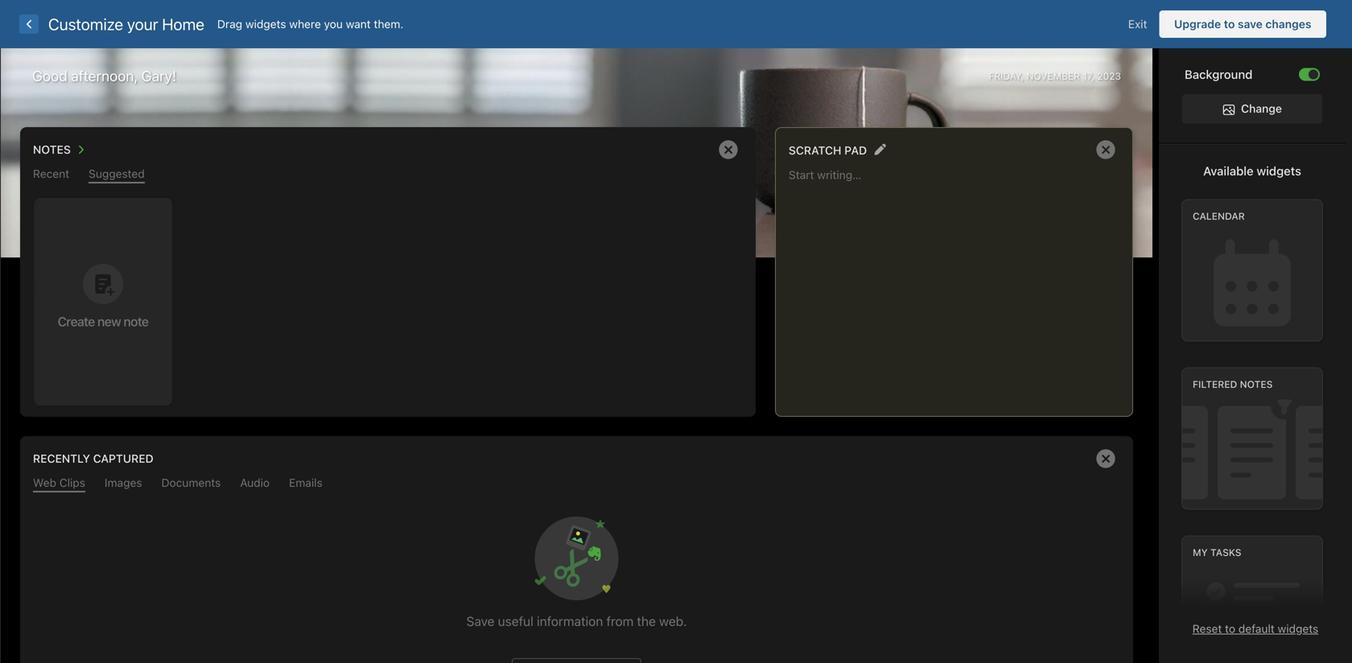 Task type: describe. For each thing, give the bounding box(es) containing it.
to for reset
[[1225, 622, 1236, 635]]

notes
[[1240, 379, 1273, 390]]

november
[[1027, 70, 1080, 82]]

changes
[[1266, 17, 1311, 31]]

drag widgets where you want them.
[[217, 17, 404, 31]]

calendar
[[1193, 210, 1245, 222]]

afternoon,
[[71, 67, 138, 85]]

good afternoon, gary!
[[32, 67, 176, 85]]

available widgets
[[1203, 164, 1301, 178]]

exit button
[[1116, 10, 1159, 38]]

reset to default widgets button
[[1193, 622, 1319, 635]]

where
[[289, 17, 321, 31]]

widgets for available
[[1257, 164, 1301, 178]]

to for upgrade
[[1224, 17, 1235, 31]]

friday, november 17, 2023
[[989, 70, 1121, 82]]

good
[[32, 67, 67, 85]]

gary!
[[141, 67, 176, 85]]

change button
[[1182, 94, 1322, 123]]

upgrade to save changes button
[[1159, 10, 1326, 38]]

default
[[1239, 622, 1275, 635]]

upgrade
[[1174, 17, 1221, 31]]

drag
[[217, 17, 242, 31]]

available
[[1203, 164, 1254, 178]]

scratch
[[789, 143, 842, 157]]

background
[[1185, 67, 1253, 81]]

upgrade to save changes
[[1174, 17, 1311, 31]]

your
[[127, 14, 158, 33]]



Task type: locate. For each thing, give the bounding box(es) containing it.
my tasks
[[1193, 547, 1242, 558]]

change
[[1241, 102, 1282, 115]]

0 vertical spatial to
[[1224, 17, 1235, 31]]

2 vertical spatial widgets
[[1278, 622, 1319, 635]]

0 vertical spatial widgets
[[245, 17, 286, 31]]

reset to default widgets
[[1193, 622, 1319, 635]]

widgets right the drag
[[245, 17, 286, 31]]

widgets right available
[[1257, 164, 1301, 178]]

scratch pad button
[[789, 139, 867, 160]]

reset
[[1193, 622, 1222, 635]]

remove image
[[712, 134, 744, 166], [1090, 134, 1122, 166], [1090, 443, 1122, 475]]

to left save
[[1224, 17, 1235, 31]]

save
[[1238, 17, 1263, 31]]

17,
[[1083, 70, 1095, 82]]

tasks
[[1210, 547, 1242, 558]]

to right reset
[[1225, 622, 1236, 635]]

scratch pad
[[789, 143, 867, 157]]

pad
[[844, 143, 867, 157]]

filtered notes
[[1193, 379, 1273, 390]]

1 vertical spatial to
[[1225, 622, 1236, 635]]

to
[[1224, 17, 1235, 31], [1225, 622, 1236, 635]]

widgets
[[245, 17, 286, 31], [1257, 164, 1301, 178], [1278, 622, 1319, 635]]

friday,
[[989, 70, 1024, 82]]

customize
[[48, 14, 123, 33]]

customize your home
[[48, 14, 204, 33]]

widgets for drag
[[245, 17, 286, 31]]

exit
[[1128, 17, 1147, 31]]

filtered
[[1193, 379, 1237, 390]]

2023
[[1097, 70, 1121, 82]]

widgets right default at the bottom right of the page
[[1278, 622, 1319, 635]]

my
[[1193, 547, 1208, 558]]

edit widget title image
[[874, 143, 886, 155]]

you
[[324, 17, 343, 31]]

background image
[[1309, 70, 1318, 79]]

them.
[[374, 17, 404, 31]]

home
[[162, 14, 204, 33]]

1 vertical spatial widgets
[[1257, 164, 1301, 178]]

to inside 'button'
[[1224, 17, 1235, 31]]

want
[[346, 17, 371, 31]]



Task type: vqa. For each thing, say whether or not it's contained in the screenshot.
"NOTE WINDOW" element
no



